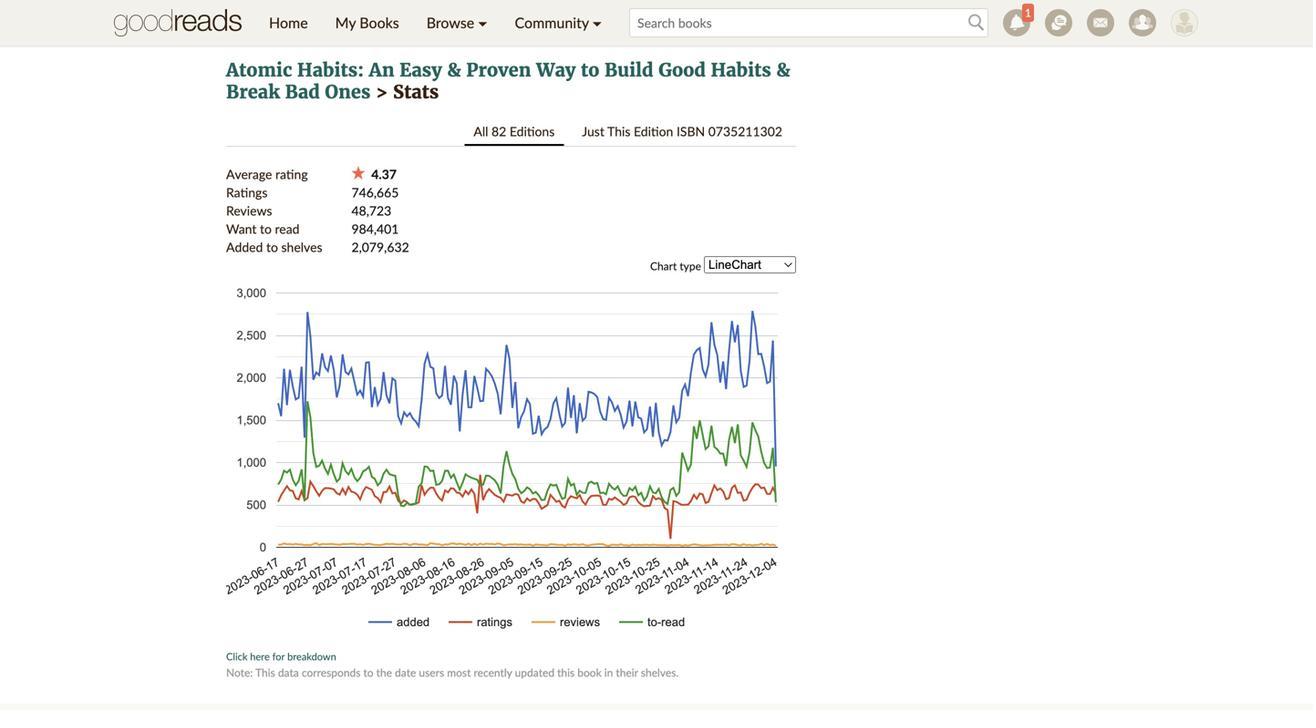 Task type: locate. For each thing, give the bounding box(es) containing it.
added to shelves
[[226, 239, 322, 255]]

breakdown
[[287, 651, 336, 663]]

Search books text field
[[629, 8, 988, 37]]

▾ right browse
[[478, 14, 487, 31]]

▾ inside "dropdown button"
[[478, 14, 487, 31]]

my group discussions image
[[1045, 9, 1072, 36]]

& right easy
[[447, 59, 461, 82]]

this inside click here for breakdown note: this data corresponds to the date users most recently updated this book in their shelves.
[[255, 666, 275, 679]]

shelves.
[[641, 666, 679, 679]]

2,079,632
[[352, 239, 409, 255]]

this down here
[[255, 666, 275, 679]]

1 horizontal spatial ▾
[[593, 14, 602, 31]]

0735211302
[[708, 124, 782, 139]]

their
[[616, 666, 638, 679]]

want
[[226, 221, 257, 237]]

0 vertical spatial this
[[607, 124, 631, 139]]

this right just
[[607, 124, 631, 139]]

way
[[536, 59, 576, 82]]

1 vertical spatial this
[[255, 666, 275, 679]]

data
[[278, 666, 299, 679]]

just this edition  isbn 0735211302
[[582, 124, 782, 139]]

bad
[[285, 81, 320, 103]]

browse
[[426, 14, 474, 31]]

users
[[419, 666, 444, 679]]

ones
[[325, 81, 371, 103]]

type
[[680, 259, 701, 273]]

browse ▾ button
[[413, 0, 501, 46]]

corresponds
[[302, 666, 361, 679]]

notifications element
[[1003, 4, 1034, 36]]

1 ▾ from the left
[[478, 14, 487, 31]]

the
[[376, 666, 392, 679]]

0 horizontal spatial this
[[255, 666, 275, 679]]

menu
[[255, 0, 616, 46]]

to inside click here for breakdown note: this data corresponds to the date users most recently updated this book in their shelves.
[[363, 666, 373, 679]]

proven
[[466, 59, 531, 82]]

1 horizontal spatial &
[[776, 59, 790, 82]]

my books link
[[322, 0, 413, 46]]

recently
[[474, 666, 512, 679]]

community ▾
[[515, 14, 602, 31]]

0 horizontal spatial ▾
[[478, 14, 487, 31]]

click
[[226, 651, 248, 663]]

▾ right community
[[593, 14, 602, 31]]

to left the
[[363, 666, 373, 679]]

just this edition  isbn 0735211302 link
[[573, 119, 792, 144]]

atomic habits: an easy & proven way to build good habits & break bad ones
[[226, 59, 790, 103]]

average rating
[[226, 166, 308, 182]]

▾
[[478, 14, 487, 31], [593, 14, 602, 31]]

habits
[[711, 59, 771, 82]]

my
[[335, 14, 356, 31]]

stats
[[393, 81, 439, 103]]

&
[[447, 59, 461, 82], [776, 59, 790, 82]]

0 horizontal spatial &
[[447, 59, 461, 82]]

& right the habits
[[776, 59, 790, 82]]

2 ▾ from the left
[[593, 14, 602, 31]]

book
[[577, 666, 602, 679]]

to inside atomic habits: an easy & proven way to build good habits & break bad ones
[[581, 59, 599, 82]]

menu containing home
[[255, 0, 616, 46]]

▾ inside dropdown button
[[593, 14, 602, 31]]

1 button
[[996, 0, 1038, 46]]

to right way on the top of page
[[581, 59, 599, 82]]

this
[[607, 124, 631, 139], [255, 666, 275, 679]]

a chart. element
[[226, 284, 792, 648]]

1 horizontal spatial this
[[607, 124, 631, 139]]

average
[[226, 166, 272, 182]]

home
[[269, 14, 308, 31]]

date
[[395, 666, 416, 679]]

reviews
[[226, 203, 272, 218]]

a chart. image
[[226, 284, 792, 648]]

isbn
[[677, 124, 705, 139]]

build
[[605, 59, 653, 82]]

▾ for community ▾
[[593, 14, 602, 31]]

editions
[[510, 124, 555, 139]]

to
[[581, 59, 599, 82], [260, 221, 272, 237], [266, 239, 278, 255], [363, 666, 373, 679]]

chart type
[[650, 259, 701, 273]]

atomic habits: an easy & proven way to build good habits & break bad ones link
[[226, 59, 790, 103]]

2 & from the left
[[776, 59, 790, 82]]

4.37
[[365, 166, 397, 182]]



Task type: vqa. For each thing, say whether or not it's contained in the screenshot.
Bookshelf link
no



Task type: describe. For each thing, give the bounding box(es) containing it.
1 & from the left
[[447, 59, 461, 82]]

an
[[369, 59, 394, 82]]

community ▾ button
[[501, 0, 616, 46]]

community
[[515, 14, 589, 31]]

friend requests image
[[1129, 9, 1156, 36]]

most
[[447, 666, 471, 679]]

read
[[275, 221, 300, 237]]

added
[[226, 239, 263, 255]]

this
[[557, 666, 575, 679]]

>     stats
[[371, 81, 439, 103]]

rating
[[275, 166, 308, 182]]

ratings
[[226, 185, 268, 200]]

48,723
[[352, 203, 391, 218]]

good
[[659, 59, 706, 82]]

to down want to read
[[266, 239, 278, 255]]

want to read
[[226, 221, 300, 237]]

for
[[272, 651, 285, 663]]

updated
[[515, 666, 554, 679]]

habits:
[[297, 59, 364, 82]]

my books
[[335, 14, 399, 31]]

browse ▾
[[426, 14, 487, 31]]

all 82 editions
[[474, 124, 555, 139]]

just
[[582, 124, 604, 139]]

note:
[[226, 666, 253, 679]]

82
[[492, 124, 506, 139]]

books
[[360, 14, 399, 31]]

>
[[376, 81, 388, 103]]

in
[[604, 666, 613, 679]]

all
[[474, 124, 488, 139]]

bob builder image
[[1171, 9, 1198, 36]]

here
[[250, 651, 270, 663]]

click here for breakdown note: this data corresponds to the date users most recently updated this book in their shelves.
[[226, 651, 679, 679]]

Search for books to add to your shelves search field
[[629, 8, 988, 37]]

break
[[226, 81, 280, 103]]

easy
[[400, 59, 442, 82]]

click here for breakdown link
[[226, 651, 336, 663]]

1
[[1025, 6, 1031, 19]]

inbox image
[[1087, 9, 1114, 36]]

▾ for browse ▾
[[478, 14, 487, 31]]

shelves
[[281, 239, 322, 255]]

home link
[[255, 0, 322, 46]]

chart
[[650, 259, 677, 273]]

984,401
[[352, 221, 399, 237]]

atomic
[[226, 59, 292, 82]]

746,665
[[352, 185, 399, 200]]

edition
[[634, 124, 673, 139]]

to up added to shelves
[[260, 221, 272, 237]]



